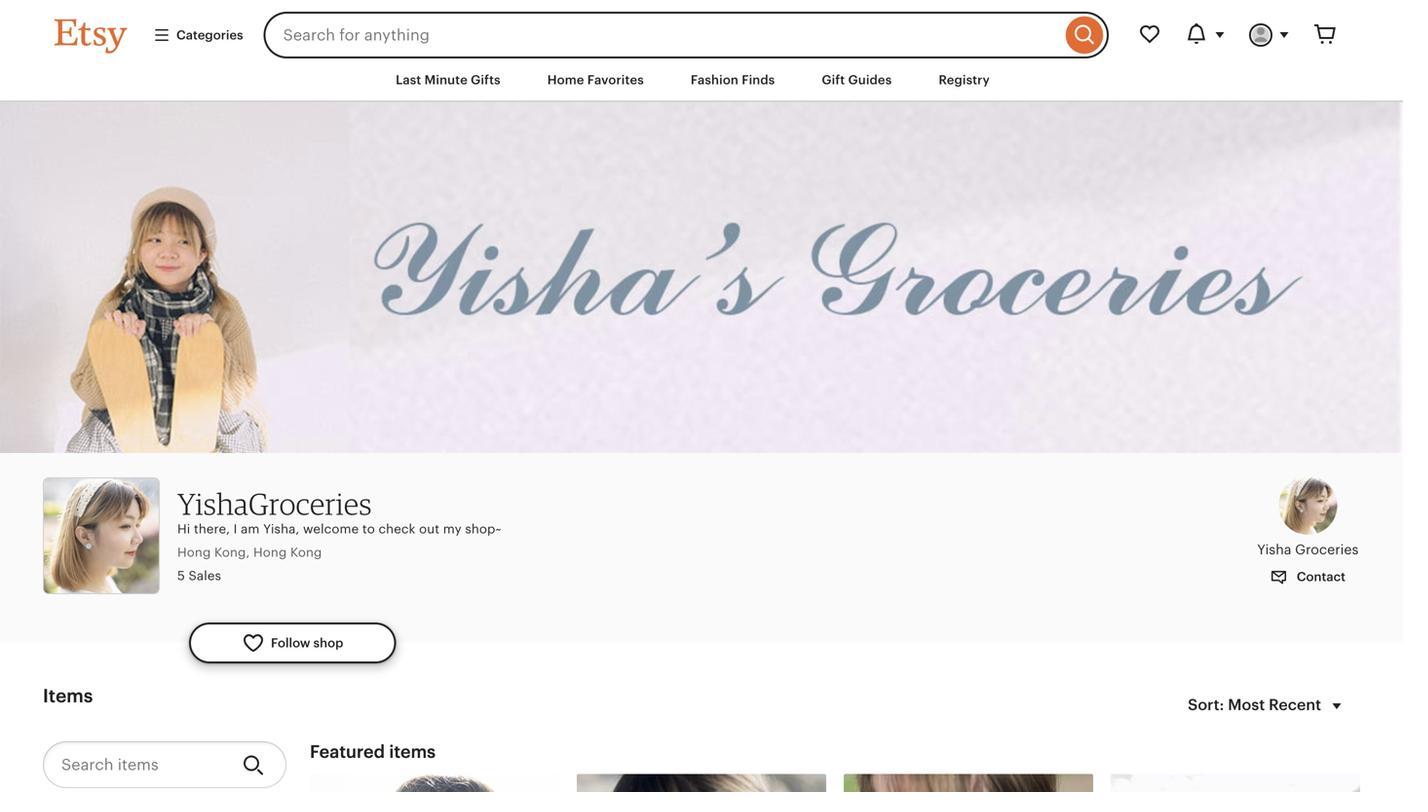 Task type: describe. For each thing, give the bounding box(es) containing it.
follow shop
[[271, 636, 343, 650]]

japanese fox mask crystal preserved flower earrings image
[[310, 774, 559, 792]]

check
[[379, 522, 416, 537]]

yisha,
[[263, 522, 300, 537]]

finds
[[742, 73, 775, 87]]

gift guides
[[822, 73, 892, 87]]

last
[[396, 73, 421, 87]]

yishagroceries
[[177, 486, 372, 522]]

categories banner
[[19, 0, 1384, 58]]

sales
[[189, 569, 221, 583]]

Search items text field
[[43, 742, 227, 789]]

home
[[548, 73, 584, 87]]

yisha groceries image
[[1279, 477, 1338, 535]]

registry link
[[924, 62, 1005, 98]]

none search field inside categories banner
[[264, 12, 1109, 58]]

sort: most recent
[[1188, 697, 1322, 714]]

5 sales link
[[177, 569, 221, 583]]

yisha groceries
[[1258, 542, 1359, 557]]

home favorites link
[[533, 62, 659, 98]]

to
[[362, 522, 375, 537]]

deer crystal purple preserved flower earrings image
[[1111, 774, 1361, 792]]

minute
[[425, 73, 468, 87]]

gift guides link
[[807, 62, 907, 98]]

welcome
[[303, 522, 359, 537]]

Search for anything text field
[[264, 12, 1061, 58]]

fashion finds link
[[676, 62, 790, 98]]

items
[[43, 686, 93, 707]]

my
[[443, 522, 462, 537]]

favorites
[[588, 73, 644, 87]]

last minute gifts
[[396, 73, 501, 87]]

there,
[[194, 522, 230, 537]]

am
[[241, 522, 260, 537]]

fashion
[[691, 73, 739, 87]]



Task type: vqa. For each thing, say whether or not it's contained in the screenshot.
bottommost of
no



Task type: locate. For each thing, give the bounding box(es) containing it.
1 horizontal spatial hong
[[253, 545, 287, 560]]

sort: most recent button
[[1177, 683, 1361, 730]]

gift
[[822, 73, 845, 87]]

categories button
[[138, 17, 258, 53]]

follow shop button
[[189, 623, 396, 664]]

sort:
[[1188, 697, 1225, 714]]

most
[[1228, 697, 1265, 714]]

menu bar
[[19, 58, 1384, 103]]

featured
[[310, 742, 385, 762]]

guides
[[849, 73, 892, 87]]

kong,
[[214, 545, 250, 560]]

yisha
[[1258, 542, 1292, 557]]

yishagroceries hi there, i am yisha, welcome to check out my shop~ hong kong, hong kong 5 sales
[[177, 486, 502, 583]]

contact button
[[1256, 559, 1361, 596]]

5
[[177, 569, 185, 583]]

items
[[389, 742, 436, 762]]

hong up 5 sales link
[[177, 545, 211, 560]]

shop~
[[465, 522, 502, 537]]

butterfly crystal preserved flower earrings image
[[844, 774, 1094, 792]]

2 hong from the left
[[253, 545, 287, 560]]

hi
[[177, 522, 190, 537]]

fashion finds
[[691, 73, 775, 87]]

categories
[[176, 28, 243, 42]]

groceries
[[1296, 542, 1359, 557]]

kong
[[290, 545, 322, 560]]

yisha groceries link
[[1256, 477, 1361, 559]]

shop
[[314, 636, 343, 650]]

1 hong from the left
[[177, 545, 211, 560]]

out
[[419, 522, 440, 537]]

contact
[[1294, 570, 1346, 584]]

recent
[[1269, 697, 1322, 714]]

registry
[[939, 73, 990, 87]]

0 horizontal spatial hong
[[177, 545, 211, 560]]

home favorites
[[548, 73, 644, 87]]

gifts
[[471, 73, 501, 87]]

last minute gifts link
[[381, 62, 515, 98]]

featured items
[[310, 742, 436, 762]]

ribbon crystal pink preserved flower earrings image
[[577, 774, 827, 792]]

None search field
[[264, 12, 1109, 58]]

hong down yisha, at bottom left
[[253, 545, 287, 560]]

hong
[[177, 545, 211, 560], [253, 545, 287, 560]]

i
[[234, 522, 237, 537]]

follow
[[271, 636, 310, 650]]

menu bar containing last minute gifts
[[19, 58, 1384, 103]]



